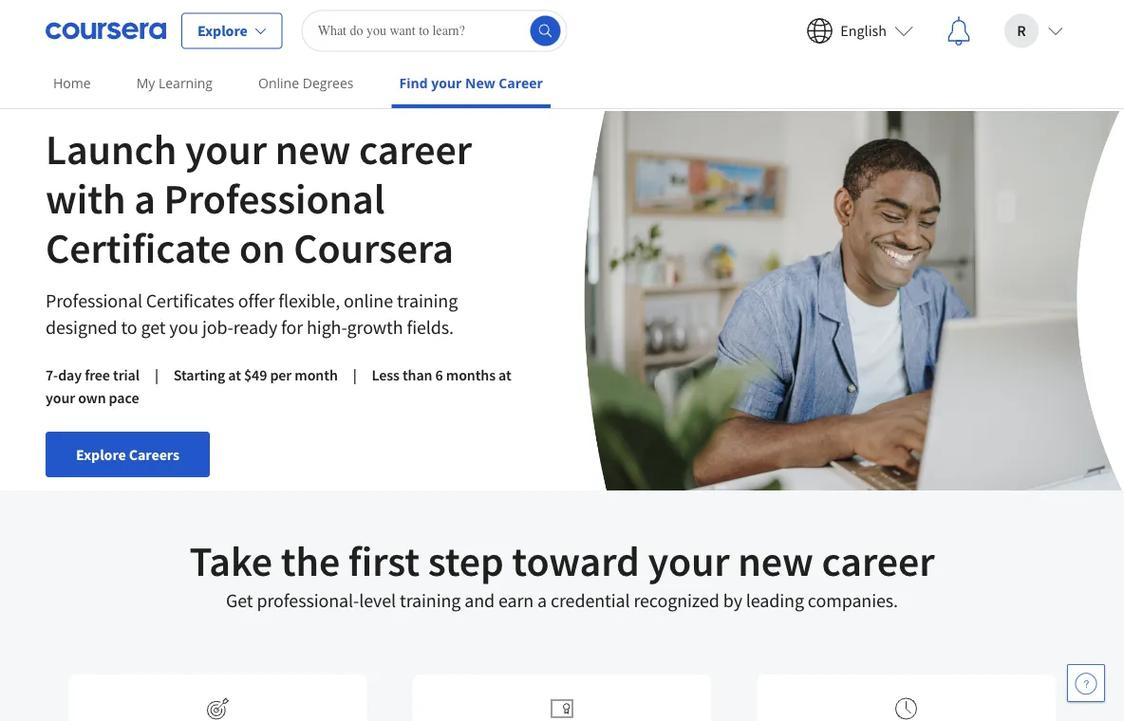 Task type: vqa. For each thing, say whether or not it's contained in the screenshot.
YOU
yes



Task type: locate. For each thing, give the bounding box(es) containing it.
1 at from the left
[[228, 366, 241, 385]]

my learning
[[136, 74, 213, 92]]

certificates
[[146, 289, 234, 313]]

0 vertical spatial professional
[[164, 172, 385, 225]]

1 vertical spatial training
[[400, 589, 461, 613]]

new
[[465, 74, 495, 92]]

r button
[[990, 0, 1079, 61]]

find
[[399, 74, 428, 92]]

at left $49 in the bottom left of the page
[[228, 366, 241, 385]]

take
[[189, 535, 273, 588]]

0 horizontal spatial a
[[134, 172, 156, 225]]

at right months
[[499, 366, 512, 385]]

your
[[431, 74, 462, 92], [185, 123, 267, 175], [46, 389, 75, 408], [648, 535, 730, 588]]

career inside 'take the first step toward your new career get professional-level training and earn a credential recognized by leading companies.'
[[822, 535, 935, 588]]

explore
[[198, 21, 248, 40], [76, 445, 126, 464]]

explore inside explore dropdown button
[[198, 21, 248, 40]]

training up fields.
[[397, 289, 458, 313]]

1 horizontal spatial new
[[738, 535, 814, 588]]

own
[[78, 389, 106, 408]]

first
[[348, 535, 420, 588]]

explore for explore careers
[[76, 445, 126, 464]]

1 horizontal spatial professional
[[164, 172, 385, 225]]

help center image
[[1075, 673, 1098, 695]]

home
[[53, 74, 91, 92]]

0 vertical spatial a
[[134, 172, 156, 225]]

toward
[[512, 535, 640, 588]]

1 horizontal spatial a
[[538, 589, 547, 613]]

certificate
[[46, 221, 231, 274]]

1 horizontal spatial at
[[499, 366, 512, 385]]

career
[[359, 123, 472, 175], [822, 535, 935, 588]]

7-
[[46, 366, 58, 385]]

1 vertical spatial career
[[822, 535, 935, 588]]

new down online degrees
[[275, 123, 351, 175]]

0 vertical spatial new
[[275, 123, 351, 175]]

explore up learning
[[198, 21, 248, 40]]

your down 7-
[[46, 389, 75, 408]]

new inside launch your new career with a professional certificate on coursera
[[275, 123, 351, 175]]

your right find
[[431, 74, 462, 92]]

new
[[275, 123, 351, 175], [738, 535, 814, 588]]

your up the recognized
[[648, 535, 730, 588]]

0 horizontal spatial professional
[[46, 289, 142, 313]]

ready
[[233, 316, 277, 340]]

new inside 'take the first step toward your new career get professional-level training and earn a credential recognized by leading companies.'
[[738, 535, 814, 588]]

7-day free trial | starting at $49 per month | less than 6 months at your own pace
[[46, 366, 512, 408]]

a
[[134, 172, 156, 225], [538, 589, 547, 613]]

trial | starting
[[113, 366, 225, 385]]

professional
[[164, 172, 385, 225], [46, 289, 142, 313]]

earn
[[499, 589, 534, 613]]

0 vertical spatial career
[[359, 123, 472, 175]]

coursera
[[294, 221, 454, 274]]

at
[[228, 366, 241, 385], [499, 366, 512, 385]]

training left and on the bottom left of page
[[400, 589, 461, 613]]

home link
[[46, 62, 98, 104]]

job-
[[202, 316, 233, 340]]

career up companies.
[[822, 535, 935, 588]]

1 vertical spatial a
[[538, 589, 547, 613]]

day
[[58, 366, 82, 385]]

explore inside explore careers link
[[76, 445, 126, 464]]

offer
[[238, 289, 275, 313]]

my learning link
[[129, 62, 220, 104]]

0 horizontal spatial new
[[275, 123, 351, 175]]

0 vertical spatial training
[[397, 289, 458, 313]]

coursera image
[[46, 16, 166, 46]]

and
[[465, 589, 495, 613]]

0 horizontal spatial explore
[[76, 445, 126, 464]]

growth
[[347, 316, 403, 340]]

find your new career link
[[392, 62, 551, 108]]

0 vertical spatial explore
[[198, 21, 248, 40]]

professional certificates offer flexible, online training designed to get you job-ready for high-growth fields.
[[46, 289, 458, 340]]

launch your new career with a professional certificate on coursera
[[46, 123, 472, 274]]

professional-
[[257, 589, 359, 613]]

a inside 'take the first step toward your new career get professional-level training and earn a credential recognized by leading companies.'
[[538, 589, 547, 613]]

1 vertical spatial explore
[[76, 445, 126, 464]]

new up leading
[[738, 535, 814, 588]]

your down learning
[[185, 123, 267, 175]]

0 horizontal spatial at
[[228, 366, 241, 385]]

flexible,
[[279, 289, 340, 313]]

None search field
[[302, 10, 568, 52]]

a right with
[[134, 172, 156, 225]]

1 horizontal spatial explore
[[198, 21, 248, 40]]

1 vertical spatial new
[[738, 535, 814, 588]]

career down find
[[359, 123, 472, 175]]

training
[[397, 289, 458, 313], [400, 589, 461, 613]]

career
[[499, 74, 543, 92]]

than
[[403, 366, 433, 385]]

0 horizontal spatial career
[[359, 123, 472, 175]]

english
[[841, 21, 887, 40]]

explore left careers in the left of the page
[[76, 445, 126, 464]]

career inside launch your new career with a professional certificate on coursera
[[359, 123, 472, 175]]

r
[[1018, 21, 1027, 40]]

a right the earn
[[538, 589, 547, 613]]

1 horizontal spatial career
[[822, 535, 935, 588]]

training inside 'take the first step toward your new career get professional-level training and earn a credential recognized by leading companies.'
[[400, 589, 461, 613]]

1 vertical spatial professional
[[46, 289, 142, 313]]



Task type: describe. For each thing, give the bounding box(es) containing it.
pace
[[109, 389, 139, 408]]

your inside find your new career link
[[431, 74, 462, 92]]

month | less
[[295, 366, 400, 385]]

online degrees
[[258, 74, 354, 92]]

6
[[436, 366, 443, 385]]

get
[[141, 316, 166, 340]]

you
[[169, 316, 199, 340]]

explore careers link
[[46, 432, 210, 478]]

a inside launch your new career with a professional certificate on coursera
[[134, 172, 156, 225]]

to
[[121, 316, 137, 340]]

careers
[[129, 445, 179, 464]]

explore button
[[181, 13, 283, 49]]

on
[[239, 221, 285, 274]]

step
[[428, 535, 504, 588]]

your inside 'take the first step toward your new career get professional-level training and earn a credential recognized by leading companies.'
[[648, 535, 730, 588]]

months
[[446, 366, 496, 385]]

find your new career
[[399, 74, 543, 92]]

professional inside professional certificates offer flexible, online training designed to get you job-ready for high-growth fields.
[[46, 289, 142, 313]]

degrees
[[303, 74, 354, 92]]

take the first step toward your new career get professional-level training and earn a credential recognized by leading companies.
[[189, 535, 935, 613]]

get
[[226, 589, 253, 613]]

fields.
[[407, 316, 454, 340]]

level
[[359, 589, 396, 613]]

leading
[[746, 589, 805, 613]]

launch
[[46, 123, 177, 175]]

my
[[136, 74, 155, 92]]

explore for explore
[[198, 21, 248, 40]]

recognized
[[634, 589, 720, 613]]

learning
[[159, 74, 213, 92]]

online
[[258, 74, 299, 92]]

online degrees link
[[251, 62, 361, 104]]

english button
[[792, 0, 929, 61]]

training inside professional certificates offer flexible, online training designed to get you job-ready for high-growth fields.
[[397, 289, 458, 313]]

per
[[270, 366, 292, 385]]

your inside 7-day free trial | starting at $49 per month | less than 6 months at your own pace
[[46, 389, 75, 408]]

online
[[344, 289, 393, 313]]

credential
[[551, 589, 630, 613]]

professional inside launch your new career with a professional certificate on coursera
[[164, 172, 385, 225]]

$49
[[244, 366, 267, 385]]

designed
[[46, 316, 117, 340]]

What do you want to learn? text field
[[302, 10, 568, 52]]

high-
[[307, 316, 347, 340]]

your inside launch your new career with a professional certificate on coursera
[[185, 123, 267, 175]]

for
[[281, 316, 303, 340]]

explore careers
[[76, 445, 179, 464]]

free
[[85, 366, 110, 385]]

by
[[724, 589, 743, 613]]

with
[[46, 172, 126, 225]]

the
[[281, 535, 340, 588]]

companies.
[[808, 589, 899, 613]]

2 at from the left
[[499, 366, 512, 385]]



